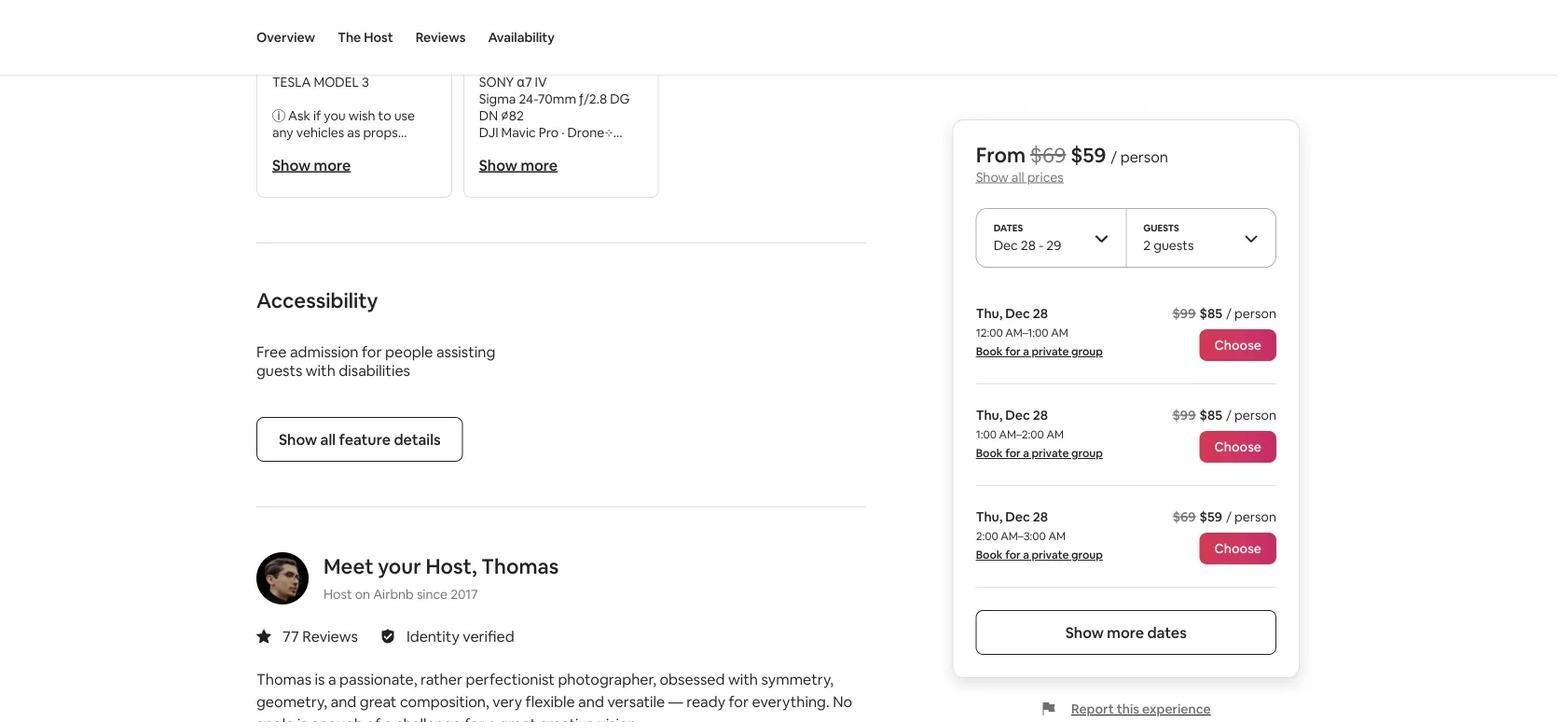 Task type: vqa. For each thing, say whether or not it's contained in the screenshot.
walk, to the top
no



Task type: describe. For each thing, give the bounding box(es) containing it.
/ inside from $69 $59 / person show all prices
[[1111, 147, 1118, 166]]

book for a private group link for thu, dec 28 12:00 am–1:00 am book for a private group
[[976, 344, 1103, 359]]

show all feature details
[[279, 430, 441, 449]]

meet your host, thomas host on airbnb since 2017
[[324, 553, 559, 603]]

iv
[[535, 74, 547, 90]]

sony
[[479, 74, 514, 90]]

dg
[[610, 90, 630, 107]]

group for thu, dec 28 1:00 am–2:00 am book for a private group
[[1072, 446, 1103, 460]]

host inside button
[[364, 29, 393, 46]]

enough
[[311, 714, 363, 722]]

transportation
[[272, 44, 391, 66]]

the
[[338, 29, 361, 46]]

1 and from the left
[[331, 692, 357, 711]]

no
[[833, 692, 853, 711]]

passionate,
[[340, 669, 417, 688]]

experience
[[1143, 701, 1211, 717]]

for inside 'thu, dec 28 12:00 am–1:00 am book for a private group'
[[1006, 344, 1021, 359]]

dec for 12:00
[[1006, 305, 1031, 322]]

airbnb
[[373, 586, 414, 603]]

overview button
[[257, 0, 315, 75]]

0 vertical spatial is
[[315, 669, 325, 688]]

book for thu, dec 28 2:00 am–3:00 am book for a private group
[[976, 548, 1003, 562]]

-
[[1039, 237, 1044, 254]]

very
[[493, 692, 522, 711]]

composition,
[[400, 692, 489, 711]]

1 vertical spatial $59
[[1200, 508, 1223, 525]]

with inside thomas is a passionate, rather perfectionist photographer, obsessed with symmetry, geometry, and great composition, very flexible and versatile — ready for everything. no angle is enough of a challenge for a great creative vision.
[[729, 669, 758, 688]]

verified
[[463, 626, 515, 645]]

admission
[[290, 342, 359, 361]]

guests
[[1144, 222, 1180, 234]]

2 horizontal spatial more
[[1108, 623, 1145, 642]]

on
[[355, 586, 370, 603]]

vision.
[[598, 714, 640, 722]]

obsessed
[[660, 669, 725, 688]]

77
[[283, 626, 299, 645]]

assisting
[[436, 342, 496, 361]]

availability
[[488, 29, 555, 46]]

dates
[[1148, 623, 1187, 642]]

disabilities
[[339, 361, 410, 380]]

prices
[[1028, 168, 1064, 185]]

/ for thu, dec 28 2:00 am–3:00 am book for a private group
[[1227, 508, 1232, 525]]

for inside thu, dec 28 2:00 am–3:00 am book for a private group
[[1006, 548, 1021, 562]]

thu, dec 28 2:00 am–3:00 am book for a private group
[[976, 508, 1103, 562]]

vehicles
[[296, 124, 344, 141]]

everything.
[[752, 692, 830, 711]]

am–2:00
[[1000, 427, 1045, 442]]

host,
[[426, 553, 477, 579]]

equipment
[[479, 44, 566, 66]]

book for thu, dec 28 12:00 am–1:00 am book for a private group
[[976, 344, 1003, 359]]

all inside from $69 $59 / person show all prices
[[1012, 168, 1025, 185]]

show more dates
[[1066, 623, 1187, 642]]

overview
[[257, 29, 315, 46]]

24-
[[519, 90, 538, 107]]

tesla model 3
[[272, 74, 369, 90]]

am–3:00
[[1001, 529, 1046, 543]]

ⓘ  ask if you wish to use any vehicles as props...
[[272, 107, 415, 141]]

ready
[[687, 692, 726, 711]]

symmetry,
[[762, 669, 834, 688]]

reviews button
[[416, 0, 466, 75]]

77 reviews
[[283, 626, 358, 645]]

$99 for thu, dec 28 1:00 am–2:00 am book for a private group
[[1173, 407, 1196, 424]]

more for transportation
[[314, 155, 351, 174]]

show more for transportation
[[272, 155, 351, 174]]

show more dates link
[[976, 610, 1277, 655]]

for down 'composition,'
[[465, 714, 485, 722]]

am for thu, dec 28 12:00 am–1:00 am book for a private group
[[1051, 326, 1069, 340]]

0 vertical spatial great
[[360, 692, 397, 711]]

accessibility
[[257, 287, 378, 313]]

ⓘ
[[272, 107, 285, 124]]

report
[[1072, 701, 1114, 717]]

with inside the free admission for people assisting guests with disabilities
[[306, 361, 336, 380]]

photographer,
[[558, 669, 657, 688]]

$59 inside from $69 $59 / person show all prices
[[1071, 141, 1107, 168]]

am–1:00
[[1006, 326, 1049, 340]]

thomas inside thomas is a passionate, rather perfectionist photographer, obsessed with symmetry, geometry, and great composition, very flexible and versatile — ready for everything. no angle is enough of a challenge for a great creative vision.
[[257, 669, 312, 688]]

a right of
[[384, 714, 392, 722]]

identity
[[407, 626, 460, 645]]

choose link for thu, dec 28 2:00 am–3:00 am book for a private group
[[1200, 533, 1277, 564]]

$69 inside from $69 $59 / person show all prices
[[1031, 141, 1067, 168]]

am for thu, dec 28 2:00 am–3:00 am book for a private group
[[1049, 529, 1066, 543]]

2
[[1144, 237, 1151, 254]]

$99 $85 / person for thu, dec 28 12:00 am–1:00 am book for a private group
[[1173, 305, 1277, 322]]

28 for 29
[[1021, 237, 1036, 254]]

private for thu, dec 28 1:00 am–2:00 am book for a private group
[[1032, 446, 1069, 460]]

show down the dji
[[479, 155, 518, 174]]

0 horizontal spatial reviews
[[302, 626, 358, 645]]

flexible
[[526, 692, 575, 711]]

mavic
[[501, 124, 536, 141]]

person inside from $69 $59 / person show all prices
[[1121, 147, 1169, 166]]

a inside thu, dec 28 2:00 am–3:00 am book for a private group
[[1024, 548, 1030, 562]]

thu, for thu, dec 28 2:00 am–3:00 am book for a private group
[[976, 508, 1003, 525]]

perfectionist
[[466, 669, 555, 688]]

geometry,
[[257, 692, 327, 711]]

creative
[[540, 714, 595, 722]]

$85 for thu, dec 28 1:00 am–2:00 am book for a private group
[[1200, 407, 1223, 424]]

2 and from the left
[[578, 692, 604, 711]]

thu, dec 28 12:00 am–1:00 am book for a private group
[[976, 305, 1103, 359]]

private for thu, dec 28 2:00 am–3:00 am book for a private group
[[1032, 548, 1069, 562]]

book for a private group link for thu, dec 28 2:00 am–3:00 am book for a private group
[[976, 548, 1103, 562]]

show more for equipment
[[479, 155, 558, 174]]

choose link for thu, dec 28 12:00 am–1:00 am book for a private group
[[1200, 329, 1277, 361]]

thomas inside meet your host, thomas host on airbnb since 2017
[[482, 553, 559, 579]]

70mm
[[538, 90, 577, 107]]

from $69 $59 / person show all prices
[[976, 141, 1169, 185]]

28 for am–3:00
[[1033, 508, 1048, 525]]

choose for thu, dec 28 2:00 am–3:00 am book for a private group
[[1215, 540, 1262, 557]]

show down any at the left
[[272, 155, 311, 174]]

show all feature details button
[[257, 417, 463, 462]]

—
[[669, 692, 684, 711]]

1 vertical spatial is
[[297, 714, 308, 722]]

$99 for thu, dec 28 12:00 am–1:00 am book for a private group
[[1173, 305, 1196, 322]]

thu, dec 28 1:00 am–2:00 am book for a private group
[[976, 407, 1103, 460]]

1 vertical spatial $69
[[1173, 508, 1196, 525]]

a up the enough
[[328, 669, 336, 688]]

report this experience
[[1072, 701, 1211, 717]]

choose for thu, dec 28 12:00 am–1:00 am book for a private group
[[1215, 337, 1262, 354]]



Task type: locate. For each thing, give the bounding box(es) containing it.
28 up am–1:00
[[1033, 305, 1048, 322]]

is
[[315, 669, 325, 688], [297, 714, 308, 722]]

show more down the vehicles
[[272, 155, 351, 174]]

for inside thu, dec 28 1:00 am–2:00 am book for a private group
[[1006, 446, 1021, 460]]

dates
[[994, 222, 1024, 234]]

2 $85 from the top
[[1200, 407, 1223, 424]]

1 vertical spatial thomas
[[257, 669, 312, 688]]

1 $99 from the top
[[1173, 305, 1196, 322]]

report this experience button
[[1042, 701, 1211, 717]]

am right am–3:00
[[1049, 529, 1066, 543]]

28 for am–1:00
[[1033, 305, 1048, 322]]

1 vertical spatial host
[[324, 586, 352, 603]]

1 vertical spatial reviews
[[302, 626, 358, 645]]

2 vertical spatial book for a private group link
[[976, 548, 1103, 562]]

dn
[[479, 107, 498, 124]]

dates dec 28 - 29
[[994, 222, 1062, 254]]

1 private from the top
[[1032, 344, 1069, 359]]

dec inside 'thu, dec 28 12:00 am–1:00 am book for a private group'
[[1006, 305, 1031, 322]]

for down am–1:00
[[1006, 344, 1021, 359]]

show down from on the top right of page
[[976, 168, 1009, 185]]

you
[[324, 107, 346, 124]]

group
[[1072, 344, 1103, 359], [1072, 446, 1103, 460], [1072, 548, 1103, 562]]

0 vertical spatial host
[[364, 29, 393, 46]]

dec for 1:00
[[1006, 407, 1031, 424]]

0 horizontal spatial more
[[314, 155, 351, 174]]

identity verified
[[407, 626, 515, 645]]

free
[[257, 342, 287, 361]]

2 private from the top
[[1032, 446, 1069, 460]]

1 vertical spatial private
[[1032, 446, 1069, 460]]

0 vertical spatial $69
[[1031, 141, 1067, 168]]

1 choose link from the top
[[1200, 329, 1277, 361]]

29
[[1047, 237, 1062, 254]]

am inside thu, dec 28 1:00 am–2:00 am book for a private group
[[1047, 427, 1064, 442]]

and
[[331, 692, 357, 711], [578, 692, 604, 711]]

meet
[[324, 553, 374, 579]]

am for thu, dec 28 1:00 am–2:00 am book for a private group
[[1047, 427, 1064, 442]]

group for thu, dec 28 12:00 am–1:00 am book for a private group
[[1072, 344, 1103, 359]]

1 vertical spatial am
[[1047, 427, 1064, 442]]

reviews right the host at top
[[416, 29, 466, 46]]

am
[[1051, 326, 1069, 340], [1047, 427, 1064, 442], [1049, 529, 1066, 543]]

1 show more link from the left
[[272, 155, 351, 174]]

2 book from the top
[[976, 446, 1003, 460]]

1 horizontal spatial $69
[[1173, 508, 1196, 525]]

and down photographer,
[[578, 692, 604, 711]]

book inside thu, dec 28 1:00 am–2:00 am book for a private group
[[976, 446, 1003, 460]]

1 horizontal spatial thomas
[[482, 553, 559, 579]]

ƒ/2.8
[[579, 90, 607, 107]]

thu, up 1:00
[[976, 407, 1003, 424]]

1 vertical spatial group
[[1072, 446, 1103, 460]]

0 horizontal spatial $69
[[1031, 141, 1067, 168]]

the host button
[[338, 0, 393, 75]]

0 horizontal spatial show more
[[272, 155, 351, 174]]

0 vertical spatial group
[[1072, 344, 1103, 359]]

show inside button
[[279, 430, 317, 449]]

guests down accessibility
[[257, 361, 303, 380]]

for down am–2:00
[[1006, 446, 1021, 460]]

book for a private group link down am–3:00
[[976, 548, 1103, 562]]

show more link for transportation
[[272, 155, 351, 174]]

rather
[[421, 669, 463, 688]]

0 horizontal spatial great
[[360, 692, 397, 711]]

0 horizontal spatial all
[[321, 430, 336, 449]]

dec inside thu, dec 28 1:00 am–2:00 am book for a private group
[[1006, 407, 1031, 424]]

thu, up 12:00
[[976, 305, 1003, 322]]

1 vertical spatial $99 $85 / person
[[1173, 407, 1277, 424]]

1 horizontal spatial more
[[521, 155, 558, 174]]

ask
[[288, 107, 310, 124]]

0 vertical spatial guests
[[1154, 237, 1194, 254]]

dec for 2:00
[[1006, 508, 1031, 525]]

2017
[[451, 586, 478, 603]]

book for a private group link down am–2:00
[[976, 446, 1103, 460]]

2 vertical spatial private
[[1032, 548, 1069, 562]]

person for thu, dec 28 2:00 am–3:00 am book for a private group
[[1235, 508, 1277, 525]]

group inside thu, dec 28 2:00 am–3:00 am book for a private group
[[1072, 548, 1103, 562]]

3 book for a private group link from the top
[[976, 548, 1103, 562]]

for down am–3:00
[[1006, 548, 1021, 562]]

0 horizontal spatial is
[[297, 714, 308, 722]]

group inside 'thu, dec 28 12:00 am–1:00 am book for a private group'
[[1072, 344, 1103, 359]]

0 horizontal spatial show more link
[[272, 155, 351, 174]]

guests 2 guests
[[1144, 222, 1194, 254]]

great down very
[[499, 714, 536, 722]]

to
[[378, 107, 391, 124]]

equipment sony α7 iv sigma 24-70mm  ƒ/2.8 dg dn ⌀82 dji mavic pro · drone⊹...
[[479, 44, 630, 141]]

versatile
[[608, 692, 665, 711]]

is up geometry,
[[315, 669, 325, 688]]

1 vertical spatial book for a private group link
[[976, 446, 1103, 460]]

1 horizontal spatial reviews
[[416, 29, 466, 46]]

all inside button
[[321, 430, 336, 449]]

more down pro
[[521, 155, 558, 174]]

dec up am–1:00
[[1006, 305, 1031, 322]]

2:00
[[976, 529, 999, 543]]

3 choose from the top
[[1215, 540, 1262, 557]]

with right obsessed
[[729, 669, 758, 688]]

show more link down the vehicles
[[272, 155, 351, 174]]

1 group from the top
[[1072, 344, 1103, 359]]

thomas up geometry,
[[257, 669, 312, 688]]

private down am–1:00
[[1032, 344, 1069, 359]]

person for thu, dec 28 1:00 am–2:00 am book for a private group
[[1235, 407, 1277, 424]]

show more down mavic
[[479, 155, 558, 174]]

1 $85 from the top
[[1200, 305, 1223, 322]]

host left on
[[324, 586, 352, 603]]

1 vertical spatial choose
[[1215, 438, 1262, 455]]

1 horizontal spatial great
[[499, 714, 536, 722]]

props...
[[363, 124, 407, 141]]

private inside thu, dec 28 2:00 am–3:00 am book for a private group
[[1032, 548, 1069, 562]]

2 group from the top
[[1072, 446, 1103, 460]]

1 horizontal spatial guests
[[1154, 237, 1194, 254]]

0 horizontal spatial host
[[324, 586, 352, 603]]

guests inside guests 2 guests
[[1154, 237, 1194, 254]]

great up of
[[360, 692, 397, 711]]

$99
[[1173, 305, 1196, 322], [1173, 407, 1196, 424]]

for left people
[[362, 342, 382, 361]]

1 horizontal spatial and
[[578, 692, 604, 711]]

host inside meet your host, thomas host on airbnb since 2017
[[324, 586, 352, 603]]

0 horizontal spatial and
[[331, 692, 357, 711]]

free admission for people assisting guests with disabilities
[[257, 342, 496, 380]]

3 private from the top
[[1032, 548, 1069, 562]]

book down 2:00
[[976, 548, 1003, 562]]

with right free
[[306, 361, 336, 380]]

thomas is a passionate, rather perfectionist photographer, obsessed with symmetry, geometry, and great composition, very flexible and versatile — ready for everything. no angle is enough of a challenge for a great creative vision.
[[257, 669, 853, 722]]

am inside 'thu, dec 28 12:00 am–1:00 am book for a private group'
[[1051, 326, 1069, 340]]

book for a private group link for thu, dec 28 1:00 am–2:00 am book for a private group
[[976, 446, 1103, 460]]

0 vertical spatial $85
[[1200, 305, 1223, 322]]

2 vertical spatial group
[[1072, 548, 1103, 562]]

group for thu, dec 28 2:00 am–3:00 am book for a private group
[[1072, 548, 1103, 562]]

details
[[394, 430, 441, 449]]

choose link for thu, dec 28 1:00 am–2:00 am book for a private group
[[1200, 431, 1277, 463]]

more
[[314, 155, 351, 174], [521, 155, 558, 174], [1108, 623, 1145, 642]]

with
[[306, 361, 336, 380], [729, 669, 758, 688]]

$99 $85 / person
[[1173, 305, 1277, 322], [1173, 407, 1277, 424]]

thu, inside 'thu, dec 28 12:00 am–1:00 am book for a private group'
[[976, 305, 1003, 322]]

3
[[362, 74, 369, 90]]

0 vertical spatial choose
[[1215, 337, 1262, 354]]

am inside thu, dec 28 2:00 am–3:00 am book for a private group
[[1049, 529, 1066, 543]]

$99 $85 / person for thu, dec 28 1:00 am–2:00 am book for a private group
[[1173, 407, 1277, 424]]

0 vertical spatial all
[[1012, 168, 1025, 185]]

choose for thu, dec 28 1:00 am–2:00 am book for a private group
[[1215, 438, 1262, 455]]

show more link down mavic
[[479, 155, 558, 174]]

0 vertical spatial thu,
[[976, 305, 1003, 322]]

book down 1:00
[[976, 446, 1003, 460]]

thomas right host,
[[482, 553, 559, 579]]

great
[[360, 692, 397, 711], [499, 714, 536, 722]]

0 vertical spatial reviews
[[416, 29, 466, 46]]

1 vertical spatial guests
[[257, 361, 303, 380]]

12:00
[[976, 326, 1003, 340]]

book for a private group link down am–1:00
[[976, 344, 1103, 359]]

show up "report"
[[1066, 623, 1104, 642]]

1 horizontal spatial host
[[364, 29, 393, 46]]

more left dates
[[1108, 623, 1145, 642]]

any
[[272, 124, 294, 141]]

reviews right 77
[[302, 626, 358, 645]]

dec inside thu, dec 28 2:00 am–3:00 am book for a private group
[[1006, 508, 1031, 525]]

learn more about the host, thomas. image
[[257, 552, 309, 604], [257, 552, 309, 604]]

0 vertical spatial $99 $85 / person
[[1173, 305, 1277, 322]]

show left feature
[[279, 430, 317, 449]]

guests inside the free admission for people assisting guests with disabilities
[[257, 361, 303, 380]]

am right am–1:00
[[1051, 326, 1069, 340]]

dec up am–3:00
[[1006, 508, 1031, 525]]

1 $99 $85 / person from the top
[[1173, 305, 1277, 322]]

show inside from $69 $59 / person show all prices
[[976, 168, 1009, 185]]

1:00
[[976, 427, 997, 442]]

choose link
[[1200, 329, 1277, 361], [1200, 431, 1277, 463], [1200, 533, 1277, 564]]

a inside thu, dec 28 1:00 am–2:00 am book for a private group
[[1024, 446, 1030, 460]]

$85 for thu, dec 28 12:00 am–1:00 am book for a private group
[[1200, 305, 1223, 322]]

show all prices button
[[976, 168, 1064, 185]]

person for thu, dec 28 12:00 am–1:00 am book for a private group
[[1235, 305, 1277, 322]]

1 vertical spatial $99
[[1173, 407, 1196, 424]]

2 $99 $85 / person from the top
[[1173, 407, 1277, 424]]

tesla
[[272, 74, 311, 90]]

private down am–3:00
[[1032, 548, 1069, 562]]

dec up am–2:00
[[1006, 407, 1031, 424]]

·
[[562, 124, 565, 141]]

1 horizontal spatial is
[[315, 669, 325, 688]]

thu, inside thu, dec 28 2:00 am–3:00 am book for a private group
[[976, 508, 1003, 525]]

2 show more link from the left
[[479, 155, 558, 174]]

28 inside thu, dec 28 2:00 am–3:00 am book for a private group
[[1033, 508, 1048, 525]]

book down 12:00
[[976, 344, 1003, 359]]

/ for thu, dec 28 1:00 am–2:00 am book for a private group
[[1227, 407, 1232, 424]]

2 $99 from the top
[[1173, 407, 1196, 424]]

dec down dates
[[994, 237, 1018, 254]]

1 vertical spatial with
[[729, 669, 758, 688]]

private for thu, dec 28 12:00 am–1:00 am book for a private group
[[1032, 344, 1069, 359]]

a down am–2:00
[[1024, 446, 1030, 460]]

1 horizontal spatial show more link
[[479, 155, 558, 174]]

private down am–2:00
[[1032, 446, 1069, 460]]

28 left -
[[1021, 237, 1036, 254]]

3 book from the top
[[976, 548, 1003, 562]]

0 horizontal spatial $59
[[1071, 141, 1107, 168]]

1 choose from the top
[[1215, 337, 1262, 354]]

1 vertical spatial all
[[321, 430, 336, 449]]

1 vertical spatial thu,
[[976, 407, 1003, 424]]

28 for am–2:00
[[1033, 407, 1048, 424]]

thu, inside thu, dec 28 1:00 am–2:00 am book for a private group
[[976, 407, 1003, 424]]

book inside 'thu, dec 28 12:00 am–1:00 am book for a private group'
[[976, 344, 1003, 359]]

28 up am–2:00
[[1033, 407, 1048, 424]]

0 horizontal spatial with
[[306, 361, 336, 380]]

dec
[[994, 237, 1018, 254], [1006, 305, 1031, 322], [1006, 407, 1031, 424], [1006, 508, 1031, 525]]

3 choose link from the top
[[1200, 533, 1277, 564]]

show more link
[[272, 155, 351, 174], [479, 155, 558, 174]]

dec for -
[[994, 237, 1018, 254]]

am right am–2:00
[[1047, 427, 1064, 442]]

0 vertical spatial choose link
[[1200, 329, 1277, 361]]

1 horizontal spatial with
[[729, 669, 758, 688]]

3 group from the top
[[1072, 548, 1103, 562]]

0 vertical spatial thomas
[[482, 553, 559, 579]]

show
[[272, 155, 311, 174], [479, 155, 518, 174], [976, 168, 1009, 185], [279, 430, 317, 449], [1066, 623, 1104, 642]]

28 inside thu, dec 28 1:00 am–2:00 am book for a private group
[[1033, 407, 1048, 424]]

since
[[417, 586, 448, 603]]

1 horizontal spatial all
[[1012, 168, 1025, 185]]

a inside 'thu, dec 28 12:00 am–1:00 am book for a private group'
[[1024, 344, 1030, 359]]

28 inside 'thu, dec 28 12:00 am–1:00 am book for a private group'
[[1033, 305, 1048, 322]]

book for thu, dec 28 1:00 am–2:00 am book for a private group
[[976, 446, 1003, 460]]

more for equipment
[[521, 155, 558, 174]]

host
[[364, 29, 393, 46], [324, 586, 352, 603]]

a down am–1:00
[[1024, 344, 1030, 359]]

dec inside dates dec 28 - 29
[[994, 237, 1018, 254]]

show more link for equipment
[[479, 155, 558, 174]]

2 choose from the top
[[1215, 438, 1262, 455]]

challenge
[[395, 714, 462, 722]]

more down the vehicles
[[314, 155, 351, 174]]

0 vertical spatial book for a private group link
[[976, 344, 1103, 359]]

0 horizontal spatial thomas
[[257, 669, 312, 688]]

book inside thu, dec 28 2:00 am–3:00 am book for a private group
[[976, 548, 1003, 562]]

thomas
[[482, 553, 559, 579], [257, 669, 312, 688]]

all left prices
[[1012, 168, 1025, 185]]

show more
[[272, 155, 351, 174], [479, 155, 558, 174]]

drone⊹...
[[568, 124, 623, 141]]

for inside the free admission for people assisting guests with disabilities
[[362, 342, 382, 361]]

2 book for a private group link from the top
[[976, 446, 1103, 460]]

0 vertical spatial book
[[976, 344, 1003, 359]]

and up the enough
[[331, 692, 357, 711]]

the host
[[338, 29, 393, 46]]

choose
[[1215, 337, 1262, 354], [1215, 438, 1262, 455], [1215, 540, 1262, 557]]

28 inside dates dec 28 - 29
[[1021, 237, 1036, 254]]

thu, up 2:00
[[976, 508, 1003, 525]]

a down am–3:00
[[1024, 548, 1030, 562]]

$85
[[1200, 305, 1223, 322], [1200, 407, 1223, 424]]

/ for thu, dec 28 12:00 am–1:00 am book for a private group
[[1227, 305, 1232, 322]]

for right 'ready' on the left
[[729, 692, 749, 711]]

⌀82
[[501, 107, 524, 124]]

as
[[347, 124, 360, 141]]

2 thu, from the top
[[976, 407, 1003, 424]]

2 vertical spatial book
[[976, 548, 1003, 562]]

28 up am–3:00
[[1033, 508, 1048, 525]]

0 vertical spatial $59
[[1071, 141, 1107, 168]]

of
[[366, 714, 381, 722]]

1 vertical spatial choose link
[[1200, 431, 1277, 463]]

book for a private group link
[[976, 344, 1103, 359], [976, 446, 1103, 460], [976, 548, 1103, 562]]

thu, for thu, dec 28 12:00 am–1:00 am book for a private group
[[976, 305, 1003, 322]]

sigma
[[479, 90, 516, 107]]

private inside 'thu, dec 28 12:00 am–1:00 am book for a private group'
[[1032, 344, 1069, 359]]

1 horizontal spatial show more
[[479, 155, 558, 174]]

feature
[[339, 430, 391, 449]]

host right the
[[364, 29, 393, 46]]

2 vertical spatial thu,
[[976, 508, 1003, 525]]

$69
[[1031, 141, 1067, 168], [1173, 508, 1196, 525]]

from
[[976, 141, 1026, 168]]

wish
[[349, 107, 376, 124]]

0 horizontal spatial guests
[[257, 361, 303, 380]]

use
[[394, 107, 415, 124]]

your
[[378, 553, 421, 579]]

2 vertical spatial am
[[1049, 529, 1066, 543]]

0 vertical spatial with
[[306, 361, 336, 380]]

2 choose link from the top
[[1200, 431, 1277, 463]]

1 vertical spatial great
[[499, 714, 536, 722]]

if
[[313, 107, 321, 124]]

1 vertical spatial $85
[[1200, 407, 1223, 424]]

1 book from the top
[[976, 344, 1003, 359]]

0 vertical spatial $99
[[1173, 305, 1196, 322]]

private
[[1032, 344, 1069, 359], [1032, 446, 1069, 460], [1032, 548, 1069, 562]]

0 vertical spatial am
[[1051, 326, 1069, 340]]

all left feature
[[321, 430, 336, 449]]

pro
[[539, 124, 559, 141]]

1 thu, from the top
[[976, 305, 1003, 322]]

1 book for a private group link from the top
[[976, 344, 1103, 359]]

2 show more from the left
[[479, 155, 558, 174]]

thu, for thu, dec 28 1:00 am–2:00 am book for a private group
[[976, 407, 1003, 424]]

guests
[[1154, 237, 1194, 254], [257, 361, 303, 380]]

people
[[385, 342, 433, 361]]

3 thu, from the top
[[976, 508, 1003, 525]]

guests down the guests
[[1154, 237, 1194, 254]]

2 vertical spatial choose link
[[1200, 533, 1277, 564]]

is down geometry,
[[297, 714, 308, 722]]

a down very
[[488, 714, 496, 722]]

1 horizontal spatial $59
[[1200, 508, 1223, 525]]

availability button
[[488, 0, 555, 75]]

1 vertical spatial book
[[976, 446, 1003, 460]]

0 vertical spatial private
[[1032, 344, 1069, 359]]

2 vertical spatial choose
[[1215, 540, 1262, 557]]

group inside thu, dec 28 1:00 am–2:00 am book for a private group
[[1072, 446, 1103, 460]]

all
[[1012, 168, 1025, 185], [321, 430, 336, 449]]

private inside thu, dec 28 1:00 am–2:00 am book for a private group
[[1032, 446, 1069, 460]]

1 show more from the left
[[272, 155, 351, 174]]



